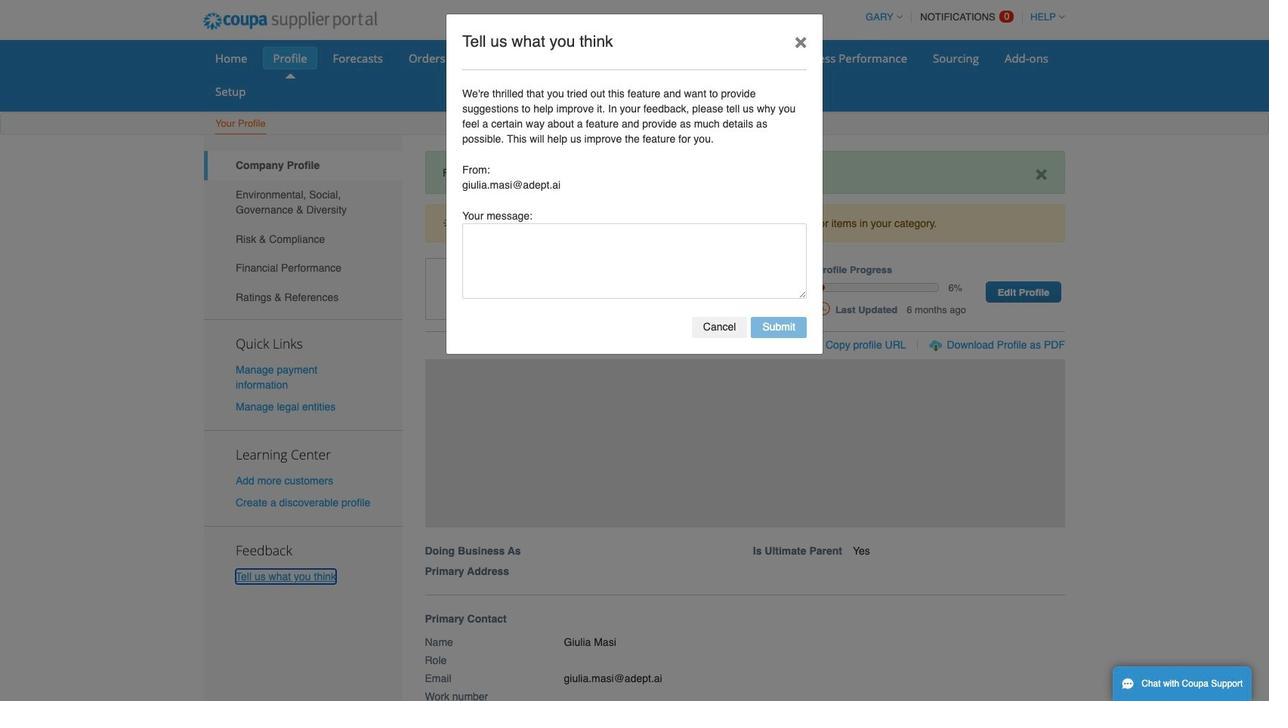 Task type: describe. For each thing, give the bounding box(es) containing it.
coupa supplier portal image
[[193, 2, 387, 40]]



Task type: vqa. For each thing, say whether or not it's contained in the screenshot.
Catalogs "link"
no



Task type: locate. For each thing, give the bounding box(es) containing it.
banner
[[420, 259, 1081, 596]]

giulia masi image
[[425, 259, 485, 321]]

dialog
[[446, 13, 823, 355]]

alert
[[425, 205, 1065, 243]]

None text field
[[462, 224, 807, 299]]

background image
[[425, 359, 1065, 528]]



